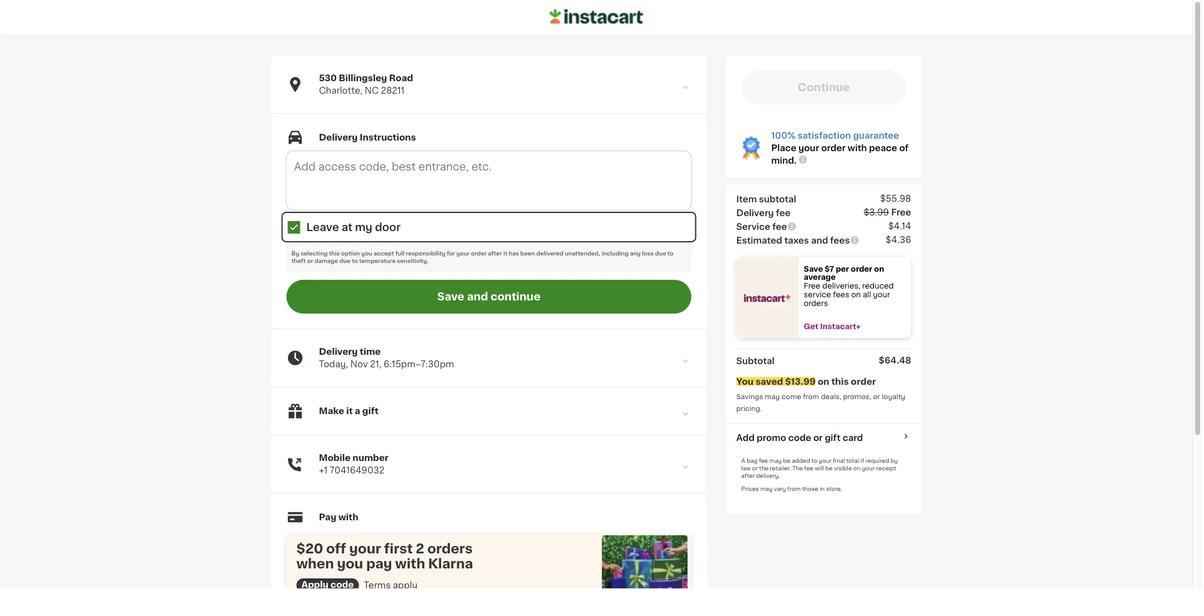 Task type: locate. For each thing, give the bounding box(es) containing it.
your inside by selecting this option you accept full responsibility for your order after it has been delivered unattended, including any loss due to theft or damage due to temperature sensitivity.
[[457, 251, 470, 257]]

orders
[[804, 300, 829, 307], [428, 542, 473, 555]]

promos,
[[843, 393, 872, 400]]

this up damage
[[329, 251, 340, 257]]

0 vertical spatial fees
[[831, 236, 850, 245]]

you up "temperature"
[[362, 251, 372, 257]]

taxes
[[785, 236, 809, 245]]

2 vertical spatial with
[[395, 557, 425, 570]]

1 horizontal spatial free
[[892, 208, 912, 217]]

with inside the "place your order with peace of mind."
[[848, 144, 867, 153]]

or down selecting at left top
[[307, 259, 313, 264]]

save $7 per order on average free deliveries, reduced service fees on all your orders
[[804, 265, 896, 307]]

gift right a
[[362, 407, 379, 416]]

100% satisfaction guarantee
[[772, 131, 900, 140]]

after down law
[[742, 473, 755, 479]]

0 vertical spatial from
[[803, 393, 820, 400]]

service
[[804, 291, 832, 298]]

you
[[362, 251, 372, 257], [337, 557, 363, 570]]

0 horizontal spatial this
[[329, 251, 340, 257]]

fee down the subtotal
[[776, 208, 791, 217]]

estimated
[[737, 236, 783, 245]]

instacart+
[[821, 323, 861, 330]]

may down saved
[[765, 393, 780, 400]]

on up deals,
[[818, 377, 830, 386]]

will
[[815, 466, 824, 471]]

your inside save $7 per order on average free deliveries, reduced service fees on all your orders
[[873, 291, 890, 298]]

by
[[891, 458, 898, 464]]

$4.14
[[889, 222, 912, 230]]

get instacart+
[[804, 323, 861, 330]]

from down you saved $13.99 on this order
[[803, 393, 820, 400]]

get
[[804, 323, 819, 330]]

free
[[892, 208, 912, 217], [804, 282, 821, 290]]

theft
[[292, 259, 306, 264]]

2 vertical spatial delivery
[[319, 348, 358, 356]]

with down the 2
[[395, 557, 425, 570]]

the
[[793, 466, 803, 471]]

savings
[[737, 393, 763, 400]]

your down reduced
[[873, 291, 890, 298]]

0 horizontal spatial save
[[437, 292, 465, 302]]

from inside savings may come from deals, promos, or loyalty pricing.
[[803, 393, 820, 400]]

due down option
[[340, 259, 351, 264]]

off
[[326, 542, 346, 555]]

orders up klarna
[[428, 542, 473, 555]]

$3.99
[[864, 208, 890, 217]]

$3.99 free
[[864, 208, 912, 217]]

1 horizontal spatial due
[[655, 251, 666, 257]]

0 vertical spatial and
[[812, 236, 828, 245]]

fees up per at the right top
[[831, 236, 850, 245]]

1 horizontal spatial this
[[832, 377, 849, 386]]

0 horizontal spatial free
[[804, 282, 821, 290]]

0 horizontal spatial from
[[788, 486, 801, 492]]

1 horizontal spatial after
[[742, 473, 755, 479]]

be up the retailer.
[[784, 458, 791, 464]]

1 horizontal spatial it
[[504, 251, 508, 257]]

after inside a bag fee may be added to your final total if required by law or the retailer. the fee will be visible on your receipt after delivery.
[[742, 473, 755, 479]]

1 vertical spatial save
[[437, 292, 465, 302]]

subtotal
[[759, 195, 797, 203]]

0 horizontal spatial and
[[467, 292, 488, 302]]

0 vertical spatial orders
[[804, 300, 829, 307]]

with inside $20 off your first 2 orders when you pay with klarna
[[395, 557, 425, 570]]

$20 off your first 2 orders when you pay with klarna
[[297, 542, 473, 570]]

save and continue
[[437, 292, 541, 302]]

gift left card
[[825, 433, 841, 442]]

0 horizontal spatial gift
[[362, 407, 379, 416]]

1 horizontal spatial to
[[668, 251, 674, 257]]

0 vertical spatial with
[[848, 144, 867, 153]]

item subtotal
[[737, 195, 797, 203]]

0 vertical spatial after
[[488, 251, 502, 257]]

option
[[341, 251, 360, 257]]

1 vertical spatial from
[[788, 486, 801, 492]]

orders down service
[[804, 300, 829, 307]]

unattended,
[[565, 251, 601, 257]]

selecting
[[301, 251, 328, 257]]

or right code
[[814, 433, 823, 442]]

with down guarantee in the right of the page
[[848, 144, 867, 153]]

fee up the
[[759, 458, 768, 464]]

1 horizontal spatial and
[[812, 236, 828, 245]]

store.
[[827, 486, 843, 492]]

it left a
[[346, 407, 353, 416]]

or left loyalty
[[873, 393, 880, 400]]

0 horizontal spatial after
[[488, 251, 502, 257]]

0 vertical spatial delivery
[[319, 133, 358, 142]]

1 vertical spatial gift
[[825, 433, 841, 442]]

on down total
[[854, 466, 861, 471]]

may inside a bag fee may be added to your final total if required by law or the retailer. the fee will be visible on your receipt after delivery.
[[770, 458, 782, 464]]

and left continue
[[467, 292, 488, 302]]

or down bag
[[752, 466, 758, 471]]

delivery up the today,
[[319, 348, 358, 356]]

loss
[[642, 251, 654, 257]]

1 horizontal spatial gift
[[825, 433, 841, 442]]

2 vertical spatial to
[[812, 458, 818, 464]]

1 vertical spatial orders
[[428, 542, 473, 555]]

to up will
[[812, 458, 818, 464]]

satisfaction
[[798, 131, 851, 140]]

promo
[[757, 433, 787, 442]]

1 horizontal spatial from
[[803, 393, 820, 400]]

order down 100% satisfaction guarantee at the top of page
[[822, 144, 846, 153]]

order right for
[[471, 251, 487, 257]]

delivery instructions
[[319, 133, 416, 142]]

savings may come from deals, promos, or loyalty pricing.
[[737, 393, 907, 412]]

after inside by selecting this option you accept full responsibility for your order after it has been delivered unattended, including any loss due to theft or damage due to temperature sensitivity.
[[488, 251, 502, 257]]

it left has
[[504, 251, 508, 257]]

order right per at the right top
[[851, 265, 873, 272]]

accept
[[374, 251, 394, 257]]

place
[[772, 144, 797, 153]]

may for come
[[765, 393, 780, 400]]

order inside by selecting this option you accept full responsibility for your order after it has been delivered unattended, including any loss due to theft or damage due to temperature sensitivity.
[[471, 251, 487, 257]]

after
[[488, 251, 502, 257], [742, 473, 755, 479]]

1 horizontal spatial with
[[395, 557, 425, 570]]

delivery down charlotte,
[[319, 133, 358, 142]]

1 vertical spatial with
[[339, 513, 359, 522]]

0 vertical spatial this
[[329, 251, 340, 257]]

this up deals,
[[832, 377, 849, 386]]

due
[[655, 251, 666, 257], [340, 259, 351, 264]]

fees
[[831, 236, 850, 245], [833, 291, 850, 298]]

and right "taxes" on the top of page
[[812, 236, 828, 245]]

0 horizontal spatial orders
[[428, 542, 473, 555]]

fees down deliveries,
[[833, 291, 850, 298]]

from right vary
[[788, 486, 801, 492]]

1 horizontal spatial save
[[804, 265, 823, 272]]

1 vertical spatial after
[[742, 473, 755, 479]]

to right 'loss'
[[668, 251, 674, 257]]

0 vertical spatial be
[[784, 458, 791, 464]]

at
[[342, 222, 353, 233]]

2 vertical spatial may
[[761, 486, 773, 492]]

your
[[799, 144, 820, 153], [457, 251, 470, 257], [873, 291, 890, 298], [819, 458, 832, 464], [862, 466, 875, 471], [349, 542, 381, 555]]

been
[[521, 251, 535, 257]]

0 vertical spatial may
[[765, 393, 780, 400]]

1 vertical spatial fees
[[833, 291, 850, 298]]

add
[[737, 433, 755, 442]]

$55.98
[[881, 194, 912, 203]]

1 horizontal spatial orders
[[804, 300, 829, 307]]

klarna
[[428, 557, 473, 570]]

on up reduced
[[875, 265, 885, 272]]

may inside savings may come from deals, promos, or loyalty pricing.
[[765, 393, 780, 400]]

you saved $13.99 on this order
[[737, 377, 876, 386]]

with right pay
[[339, 513, 359, 522]]

free up service
[[804, 282, 821, 290]]

make it a gift image
[[680, 409, 692, 420]]

free up $4.14
[[892, 208, 912, 217]]

your up pay
[[349, 542, 381, 555]]

to inside a bag fee may be added to your final total if required by law or the retailer. the fee will be visible on your receipt after delivery.
[[812, 458, 818, 464]]

charlotte,
[[319, 86, 363, 95]]

peace
[[870, 144, 898, 153]]

fee up 'estimated taxes and fees'
[[773, 222, 787, 231]]

when
[[297, 557, 334, 570]]

1 vertical spatial this
[[832, 377, 849, 386]]

delivery
[[319, 133, 358, 142], [737, 208, 774, 217], [319, 348, 358, 356]]

0 vertical spatial you
[[362, 251, 372, 257]]

save down for
[[437, 292, 465, 302]]

100%
[[772, 131, 796, 140]]

and inside button
[[467, 292, 488, 302]]

it inside by selecting this option you accept full responsibility for your order after it has been delivered unattended, including any loss due to theft or damage due to temperature sensitivity.
[[504, 251, 508, 257]]

2 horizontal spatial to
[[812, 458, 818, 464]]

after left has
[[488, 251, 502, 257]]

your inside the "place your order with peace of mind."
[[799, 144, 820, 153]]

2
[[416, 542, 424, 555]]

28211
[[381, 86, 405, 95]]

0 horizontal spatial to
[[352, 259, 358, 264]]

save inside button
[[437, 292, 465, 302]]

1 vertical spatial due
[[340, 259, 351, 264]]

save up average
[[804, 265, 823, 272]]

pay with
[[319, 513, 359, 522]]

you down off
[[337, 557, 363, 570]]

530 billingsley road charlotte, nc 28211
[[319, 74, 413, 95]]

instructions
[[360, 133, 416, 142]]

to down option
[[352, 259, 358, 264]]

0 vertical spatial to
[[668, 251, 674, 257]]

order inside save $7 per order on average free deliveries, reduced service fees on all your orders
[[851, 265, 873, 272]]

1 vertical spatial you
[[337, 557, 363, 570]]

vary
[[774, 486, 786, 492]]

on left all
[[852, 291, 861, 298]]

service
[[737, 222, 771, 231]]

0 vertical spatial gift
[[362, 407, 379, 416]]

you
[[737, 377, 754, 386]]

1 vertical spatial to
[[352, 259, 358, 264]]

or
[[307, 259, 313, 264], [873, 393, 880, 400], [814, 433, 823, 442], [752, 466, 758, 471]]

$13.99
[[786, 377, 816, 386]]

due right 'loss'
[[655, 251, 666, 257]]

be right will
[[826, 466, 833, 471]]

your up more info about 100% satisfaction guarantee image
[[799, 144, 820, 153]]

may up the retailer.
[[770, 458, 782, 464]]

your right for
[[457, 251, 470, 257]]

estimated taxes and fees
[[737, 236, 850, 245]]

None text field
[[287, 151, 692, 210]]

a bag fee may be added to your final total if required by law or the retailer. the fee will be visible on your receipt after delivery.
[[742, 458, 898, 479]]

code
[[789, 433, 812, 442]]

you inside by selecting this option you accept full responsibility for your order after it has been delivered unattended, including any loss due to theft or damage due to temperature sensitivity.
[[362, 251, 372, 257]]

1 vertical spatial may
[[770, 458, 782, 464]]

delivery.
[[757, 473, 780, 479]]

this
[[329, 251, 340, 257], [832, 377, 849, 386]]

1 vertical spatial be
[[826, 466, 833, 471]]

delivery up service
[[737, 208, 774, 217]]

has
[[509, 251, 519, 257]]

prices may vary from those in store.
[[742, 486, 843, 492]]

number
[[353, 454, 389, 463]]

delivery time today, nov 21, 6:15pm–7:30pm
[[319, 348, 454, 369]]

save inside save $7 per order on average free deliveries, reduced service fees on all your orders
[[804, 265, 823, 272]]

2 horizontal spatial with
[[848, 144, 867, 153]]

first
[[384, 542, 413, 555]]

1 vertical spatial delivery
[[737, 208, 774, 217]]

0 vertical spatial save
[[804, 265, 823, 272]]

1 vertical spatial and
[[467, 292, 488, 302]]

0 vertical spatial it
[[504, 251, 508, 257]]

may down delivery. at the right bottom of page
[[761, 486, 773, 492]]

guarantee
[[853, 131, 900, 140]]

road
[[389, 74, 413, 83]]

1 vertical spatial it
[[346, 407, 353, 416]]

1 vertical spatial free
[[804, 282, 821, 290]]

delivered
[[537, 251, 564, 257]]



Task type: describe. For each thing, give the bounding box(es) containing it.
save for save $7 per order on average free deliveries, reduced service fees on all your orders
[[804, 265, 823, 272]]

per
[[836, 265, 849, 272]]

prices
[[742, 486, 759, 492]]

order inside the "place your order with peace of mind."
[[822, 144, 846, 153]]

fees inside save $7 per order on average free deliveries, reduced service fees on all your orders
[[833, 291, 850, 298]]

mobile number image
[[680, 462, 692, 473]]

item
[[737, 195, 757, 203]]

receipt
[[877, 466, 897, 471]]

$64.48
[[879, 356, 912, 365]]

delivery inside delivery time today, nov 21, 6:15pm–7:30pm
[[319, 348, 358, 356]]

deliveries,
[[823, 282, 861, 290]]

subtotal
[[737, 357, 775, 365]]

if
[[861, 458, 865, 464]]

any
[[630, 251, 641, 257]]

your down if
[[862, 466, 875, 471]]

0 horizontal spatial with
[[339, 513, 359, 522]]

pricing.
[[737, 405, 762, 412]]

on inside a bag fee may be added to your final total if required by law or the retailer. the fee will be visible on your receipt after delivery.
[[854, 466, 861, 471]]

fee left will
[[805, 466, 814, 471]]

0 vertical spatial due
[[655, 251, 666, 257]]

continue
[[491, 292, 541, 302]]

$20 off your first 2 orders when you pay with klarna button
[[287, 534, 688, 589]]

by
[[292, 251, 299, 257]]

orders inside $20 off your first 2 orders when you pay with klarna
[[428, 542, 473, 555]]

order up promos,
[[851, 377, 876, 386]]

free inside save $7 per order on average free deliveries, reduced service fees on all your orders
[[804, 282, 821, 290]]

come
[[782, 393, 802, 400]]

add promo code or gift card
[[737, 433, 863, 442]]

required
[[866, 458, 890, 464]]

delivery time image
[[680, 356, 692, 367]]

21,
[[370, 360, 382, 369]]

of
[[900, 144, 909, 153]]

your up will
[[819, 458, 832, 464]]

delivery for delivery instructions
[[319, 133, 358, 142]]

a
[[355, 407, 360, 416]]

home image
[[550, 7, 644, 26]]

responsibility
[[406, 251, 446, 257]]

this inside by selecting this option you accept full responsibility for your order after it has been delivered unattended, including any loss due to theft or damage due to temperature sensitivity.
[[329, 251, 340, 257]]

orders inside save $7 per order on average free deliveries, reduced service fees on all your orders
[[804, 300, 829, 307]]

delivery address image
[[680, 82, 692, 93]]

leave at my door
[[307, 222, 401, 233]]

0 horizontal spatial due
[[340, 259, 351, 264]]

0 vertical spatial free
[[892, 208, 912, 217]]

added
[[792, 458, 810, 464]]

save for save and continue
[[437, 292, 465, 302]]

you inside $20 off your first 2 orders when you pay with klarna
[[337, 557, 363, 570]]

sensitivity.
[[397, 259, 429, 264]]

service fee
[[737, 222, 787, 231]]

from for deals,
[[803, 393, 820, 400]]

pay
[[319, 513, 337, 522]]

all
[[863, 291, 872, 298]]

full
[[396, 251, 405, 257]]

make
[[319, 407, 344, 416]]

by selecting this option you accept full responsibility for your order after it has been delivered unattended, including any loss due to theft or damage due to temperature sensitivity.
[[292, 251, 674, 264]]

a
[[742, 458, 746, 464]]

visible
[[834, 466, 852, 471]]

530
[[319, 74, 337, 83]]

7041649032
[[330, 466, 385, 475]]

bag
[[747, 458, 758, 464]]

deals,
[[821, 393, 842, 400]]

the
[[760, 466, 769, 471]]

time
[[360, 348, 381, 356]]

saved
[[756, 377, 783, 386]]

save and continue button
[[287, 280, 692, 314]]

pay
[[366, 557, 392, 570]]

or inside savings may come from deals, promos, or loyalty pricing.
[[873, 393, 880, 400]]

mobile number +1 7041649032
[[319, 454, 389, 475]]

make it a gift
[[319, 407, 379, 416]]

in
[[820, 486, 825, 492]]

including
[[602, 251, 629, 257]]

billingsley
[[339, 74, 387, 83]]

reduced
[[863, 282, 894, 290]]

law
[[742, 466, 751, 471]]

from for those
[[788, 486, 801, 492]]

or inside by selecting this option you accept full responsibility for your order after it has been delivered unattended, including any loss due to theft or damage due to temperature sensitivity.
[[307, 259, 313, 264]]

gift inside 'add promo code or gift card' button
[[825, 433, 841, 442]]

more info about 100% satisfaction guarantee image
[[798, 155, 808, 165]]

or inside a bag fee may be added to your final total if required by law or the retailer. the fee will be visible on your receipt after delivery.
[[752, 466, 758, 471]]

$7
[[825, 265, 834, 272]]

card
[[843, 433, 863, 442]]

door
[[375, 222, 401, 233]]

may for vary
[[761, 486, 773, 492]]

leave
[[307, 222, 339, 233]]

loyalty
[[882, 393, 906, 400]]

my
[[355, 222, 373, 233]]

0 horizontal spatial be
[[784, 458, 791, 464]]

mobile
[[319, 454, 351, 463]]

place your order with peace of mind.
[[772, 144, 909, 165]]

mind.
[[772, 156, 797, 165]]

get instacart+ button
[[799, 322, 912, 331]]

delivery for delivery fee
[[737, 208, 774, 217]]

final
[[833, 458, 845, 464]]

total
[[847, 458, 859, 464]]

$4.36
[[886, 235, 912, 244]]

or inside button
[[814, 433, 823, 442]]

today,
[[319, 360, 348, 369]]

1 horizontal spatial be
[[826, 466, 833, 471]]

+1
[[319, 466, 328, 475]]

0 horizontal spatial it
[[346, 407, 353, 416]]

delivery fee
[[737, 208, 791, 217]]

average
[[804, 274, 836, 281]]

$20
[[297, 542, 323, 555]]

your inside $20 off your first 2 orders when you pay with klarna
[[349, 542, 381, 555]]

temperature
[[359, 259, 396, 264]]



Task type: vqa. For each thing, say whether or not it's contained in the screenshot.
your in the $20 off your first 2 orders when you pay with Klarna
yes



